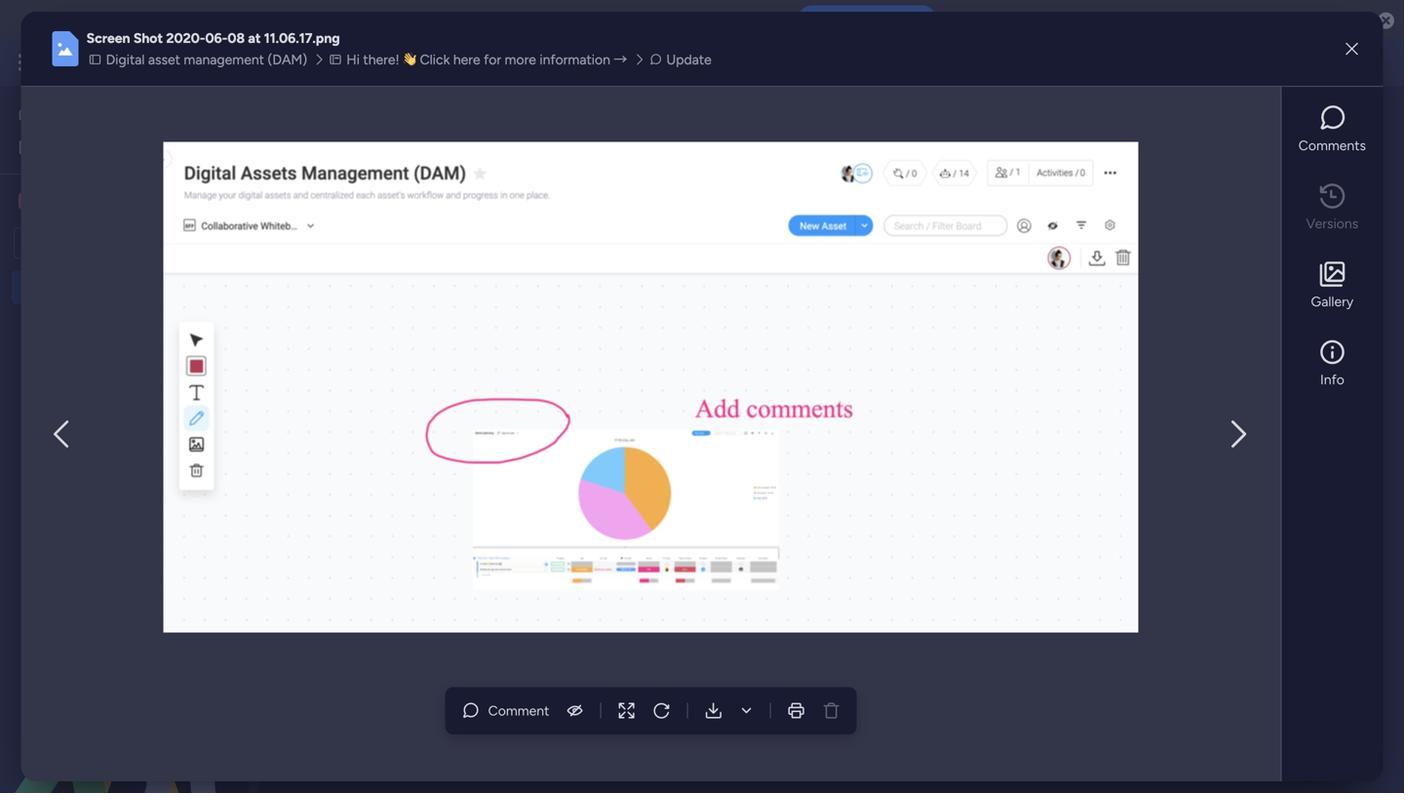 Task type: locate. For each thing, give the bounding box(es) containing it.
(dam) inside button
[[268, 51, 307, 68]]

1 vertical spatial more
[[336, 148, 367, 164]]

0 vertical spatial digital asset management (dam)
[[106, 51, 307, 68]]

of right package
[[490, 148, 503, 164]]

None search field
[[318, 282, 496, 313]]

plans
[[368, 54, 400, 71]]

see plans button
[[315, 48, 409, 77]]

management inside button
[[184, 51, 264, 68]]

(dam) left hi
[[268, 51, 307, 68]]

/
[[1313, 115, 1319, 131]]

shot
[[133, 30, 163, 47], [368, 525, 398, 541], [603, 525, 632, 541], [837, 525, 866, 541]]

enable inside button
[[830, 11, 871, 28]]

update down this
[[667, 51, 712, 68]]

screen
[[86, 30, 130, 47], [322, 525, 365, 541], [556, 525, 599, 541], [790, 525, 833, 541]]

digital up learn
[[297, 101, 394, 144]]

download image
[[1135, 288, 1154, 307]]

1 vertical spatial screen shot 2020-06-08 at 11.06.17.png
[[790, 525, 1040, 541]]

→
[[614, 51, 628, 68]]

files
[[808, 183, 835, 199]]

0 vertical spatial 11.06.17.png
[[264, 30, 340, 47]]

1 horizontal spatial v1
[[605, 481, 620, 498]]

more inside button
[[505, 51, 536, 68]]

1 vertical spatial public board image
[[20, 311, 39, 330]]

1 horizontal spatial more
[[505, 51, 536, 68]]

enable left now!
[[830, 11, 871, 28]]

files
[[437, 324, 462, 340]]

0 horizontal spatial digital
[[46, 279, 85, 296]]

Digital asset management (DAM) field
[[292, 101, 818, 144]]

automate
[[1258, 183, 1319, 199]]

comments
[[1299, 137, 1367, 154]]

more right for
[[505, 51, 536, 68]]

0 vertical spatial of
[[490, 148, 503, 164]]

2 vertical spatial (dam)
[[208, 279, 247, 296]]

0 vertical spatial (dam)
[[268, 51, 307, 68]]

angle down image
[[385, 236, 394, 250]]

digital asset management (dam) inside button
[[106, 51, 307, 68]]

see more link
[[800, 145, 862, 165]]

arrow down image
[[794, 231, 817, 255]]

0 vertical spatial digital
[[106, 51, 145, 68]]

0 horizontal spatial see
[[341, 54, 364, 71]]

hi there!   👋  click here for more information  →
[[346, 51, 628, 68]]

here:
[[571, 148, 602, 164]]

comments button
[[1294, 99, 1372, 161]]

2 vertical spatial digital
[[46, 279, 85, 296]]

2 horizontal spatial v1
[[839, 481, 854, 498]]

enable for enable now!
[[830, 11, 871, 28]]

see
[[341, 54, 364, 71], [802, 147, 825, 163]]

option
[[0, 270, 249, 274]]

0 horizontal spatial more
[[336, 148, 367, 164]]

for
[[484, 51, 501, 68]]

(dam) up https://youtu.be/9x6_kyyrn_e
[[714, 101, 814, 144]]

at
[[248, 30, 261, 47], [482, 525, 494, 541], [716, 525, 729, 541], [951, 525, 963, 541]]

11.06.17.png
[[264, 30, 340, 47], [966, 525, 1040, 541]]

1 vertical spatial (dam)
[[714, 101, 814, 144]]

Search in workspace field
[[41, 232, 163, 254]]

more
[[505, 51, 536, 68], [336, 148, 367, 164]]

files view
[[808, 183, 869, 199]]

1 vertical spatial of
[[409, 324, 422, 340]]

digital left work
[[106, 51, 145, 68]]

list box
[[0, 267, 249, 634]]

2020-
[[166, 30, 205, 47], [401, 525, 440, 541], [635, 525, 674, 541], [869, 525, 908, 541]]

monday work management
[[87, 51, 303, 73]]

0 horizontal spatial (dam)
[[208, 279, 247, 296]]

(dam) up redesign
[[208, 279, 247, 296]]

0 horizontal spatial 08
[[228, 30, 245, 47]]

there!
[[363, 51, 400, 68]]

of left 9
[[409, 324, 422, 340]]

now!
[[874, 11, 905, 28]]

files view button
[[793, 176, 884, 207]]

of
[[490, 148, 503, 164], [409, 324, 422, 340]]

new
[[303, 235, 332, 251]]

1 horizontal spatial enable
[[830, 11, 871, 28]]

here
[[453, 51, 481, 68]]

1 vertical spatial 11.06.17.png
[[966, 525, 1040, 541]]

add
[[452, 235, 478, 251]]

digital asset management (dam)
[[106, 51, 307, 68], [297, 101, 814, 144], [46, 279, 247, 296]]

team workload
[[420, 183, 514, 199]]

1 enable from the left
[[468, 11, 512, 28]]

add widget button
[[416, 227, 532, 259]]

whiteboard
[[627, 183, 699, 199]]

0 vertical spatial more
[[505, 51, 536, 68]]

enable up for
[[468, 11, 512, 28]]

2 horizontal spatial 08
[[930, 525, 947, 541]]

update down 'screen shot 2020-06-09 at 17.51.54.png'
[[338, 550, 383, 567]]

comment
[[488, 702, 550, 719]]

download image
[[737, 701, 756, 720]]

1 horizontal spatial (dam)
[[268, 51, 307, 68]]

enable now!
[[830, 11, 905, 28]]

invite / 1
[[1276, 115, 1328, 131]]

management
[[197, 51, 303, 73], [184, 51, 264, 68], [492, 101, 706, 144], [124, 279, 204, 296]]

06-
[[205, 30, 228, 47], [440, 525, 462, 541], [674, 525, 696, 541], [908, 525, 930, 541]]

digital down search in workspace field
[[46, 279, 85, 296]]

0 vertical spatial see
[[341, 54, 364, 71]]

digital
[[106, 51, 145, 68], [297, 101, 394, 144], [46, 279, 85, 296]]

2 vertical spatial digital asset management (dam)
[[46, 279, 247, 296]]

information
[[540, 51, 611, 68]]

0 horizontal spatial v1
[[371, 481, 386, 498]]

shot right 17.51.54.png
[[603, 525, 632, 541]]

c button
[[14, 184, 190, 218]]

more up main table button
[[336, 148, 367, 164]]

1 horizontal spatial digital
[[106, 51, 145, 68]]

0 horizontal spatial enable
[[468, 11, 512, 28]]

1 horizontal spatial see
[[802, 147, 825, 163]]

see left more
[[802, 147, 825, 163]]

screen shot 2020-06-09 at 17.51.54.png
[[322, 525, 573, 541]]

1 horizontal spatial of
[[490, 148, 503, 164]]

1 vertical spatial see
[[802, 147, 825, 163]]

enable
[[468, 11, 512, 28], [830, 11, 871, 28]]

08
[[228, 30, 245, 47], [696, 525, 713, 541], [930, 525, 947, 541]]

3 v1 from the left
[[839, 481, 854, 498]]

👋
[[403, 51, 417, 68]]

main table
[[326, 183, 391, 199]]

integrate
[[1059, 183, 1115, 199]]

desktop
[[516, 11, 570, 28]]

1 vertical spatial digital
[[297, 101, 394, 144]]

0 horizontal spatial screen shot 2020-06-08 at 11.06.17.png
[[86, 30, 340, 47]]

learn
[[299, 148, 332, 164]]

2 enable from the left
[[830, 11, 871, 28]]

public board image
[[20, 344, 39, 363]]

v1
[[371, 481, 386, 498], [605, 481, 620, 498], [839, 481, 854, 498]]

automate button
[[1223, 176, 1327, 207]]

Search field
[[565, 229, 624, 257]]

shot up work
[[133, 30, 163, 47]]

team workload button
[[405, 176, 528, 207]]

public board image
[[20, 278, 39, 297], [20, 311, 39, 330]]

gallery button
[[1294, 255, 1372, 317]]

invite
[[1276, 115, 1310, 131]]

(dam)
[[268, 51, 307, 68], [714, 101, 814, 144], [208, 279, 247, 296]]

1 horizontal spatial 11.06.17.png
[[966, 525, 1040, 541]]

shot left 09 at the bottom left of the page
[[368, 525, 398, 541]]

1 public board image from the top
[[20, 278, 39, 297]]

lottie animation element
[[0, 596, 249, 793]]

see left the plans
[[341, 54, 364, 71]]

integrate button
[[1026, 171, 1215, 212]]

0 vertical spatial public board image
[[20, 278, 39, 297]]

update
[[667, 51, 712, 68], [338, 550, 383, 567], [572, 550, 617, 567], [806, 550, 851, 567]]



Task type: describe. For each thing, give the bounding box(es) containing it.
more
[[829, 147, 860, 163]]

add view image
[[896, 184, 904, 198]]

dapulse close image
[[1378, 11, 1395, 31]]

computer
[[716, 11, 783, 28]]

comment button
[[453, 695, 557, 726]]

add widget
[[452, 235, 524, 251]]

person
[[666, 235, 707, 251]]

main
[[326, 183, 355, 199]]

search image
[[472, 290, 488, 306]]

notifications
[[574, 11, 659, 28]]

v2 search image
[[551, 232, 565, 254]]

Search for files search field
[[318, 282, 496, 313]]

hi
[[346, 51, 360, 68]]

gallery
[[1312, 293, 1354, 310]]

on
[[663, 11, 682, 28]]

collaborative whiteboard button
[[528, 176, 699, 207]]

filter
[[756, 235, 787, 251]]

2 horizontal spatial (dam)
[[714, 101, 814, 144]]

new asset
[[303, 235, 368, 251]]

c
[[23, 193, 33, 209]]

package
[[435, 148, 487, 164]]

1
[[1322, 115, 1328, 131]]

showing 3 out of 9 files
[[318, 324, 462, 340]]

digital inside button
[[106, 51, 145, 68]]

website
[[46, 345, 96, 362]]

this
[[686, 11, 712, 28]]

workload
[[456, 183, 514, 199]]

more inside learn more about this package of templates here: https://youtu.be/9x6_kyyrn_e see more
[[336, 148, 367, 164]]

learn more about this package of templates here: https://youtu.be/9x6_kyyrn_e see more
[[299, 147, 860, 164]]

john smith image
[[1350, 47, 1381, 78]]

2 horizontal spatial digital
[[297, 101, 394, 144]]

enable now! button
[[798, 5, 937, 34]]

update down the 11.08.33.png
[[806, 550, 851, 567]]

filter button
[[725, 228, 817, 259]]

0 horizontal spatial of
[[409, 324, 422, 340]]

new asset button
[[296, 228, 375, 259]]

2 v1 from the left
[[605, 481, 620, 498]]

digital asset management (dam) button
[[86, 49, 313, 70]]

invite / 1 button
[[1240, 107, 1336, 139]]

see inside button
[[341, 54, 364, 71]]

redesign
[[168, 345, 221, 362]]

click
[[420, 51, 450, 68]]

workspace image
[[19, 191, 38, 211]]

screen shot 2020-06-08 at 11.08.33.png
[[556, 525, 808, 541]]

2 public board image from the top
[[20, 311, 39, 330]]

website homepage redesign
[[46, 345, 221, 362]]

gallery layout group
[[1045, 282, 1119, 314]]

collaborative
[[543, 183, 624, 199]]

about
[[371, 148, 406, 164]]

templates
[[506, 148, 568, 164]]

11.08.33.png
[[732, 525, 808, 541]]

shot right the 11.08.33.png
[[837, 525, 866, 541]]

lottie animation image
[[0, 596, 249, 793]]

info button
[[1294, 333, 1372, 395]]

09
[[462, 525, 478, 541]]

9
[[426, 324, 434, 340]]

0 vertical spatial screen shot 2020-06-08 at 11.06.17.png
[[86, 30, 340, 47]]

monday
[[87, 51, 154, 73]]

list box containing digital asset management (dam)
[[0, 267, 249, 634]]

work
[[158, 51, 193, 73]]

0 horizontal spatial 11.06.17.png
[[264, 30, 340, 47]]

see plans
[[341, 54, 400, 71]]

out
[[385, 324, 406, 340]]

see inside learn more about this package of templates here: https://youtu.be/9x6_kyyrn_e see more
[[802, 147, 825, 163]]

update down 17.51.54.png
[[572, 550, 617, 567]]

of inside learn more about this package of templates here: https://youtu.be/9x6_kyyrn_e see more
[[490, 148, 503, 164]]

hi there!   👋  click here for more information  → button
[[327, 49, 633, 70]]

select product image
[[18, 53, 37, 72]]

1 vertical spatial digital asset management (dam)
[[297, 101, 814, 144]]

team
[[420, 183, 453, 199]]

this
[[410, 148, 432, 164]]

showing
[[318, 324, 371, 340]]

17.51.54.png
[[497, 525, 573, 541]]

https://youtu.be/9x6_kyyrn_e
[[605, 148, 792, 164]]

view
[[839, 183, 869, 199]]

collaborative whiteboard
[[543, 183, 699, 199]]

enable desktop notifications on this computer
[[468, 11, 783, 28]]

main table button
[[296, 176, 405, 207]]

homepage
[[99, 345, 164, 362]]

1 horizontal spatial screen shot 2020-06-08 at 11.06.17.png
[[790, 525, 1040, 541]]

table
[[358, 183, 391, 199]]

3
[[375, 324, 382, 340]]

info
[[1321, 371, 1345, 388]]

1 horizontal spatial 08
[[696, 525, 713, 541]]

person button
[[634, 228, 719, 259]]

1 v1 from the left
[[371, 481, 386, 498]]

(dam) inside list box
[[208, 279, 247, 296]]

enable for enable desktop notifications on this computer
[[468, 11, 512, 28]]

widget
[[481, 235, 524, 251]]



Task type: vqa. For each thing, say whether or not it's contained in the screenshot.
See to the right
yes



